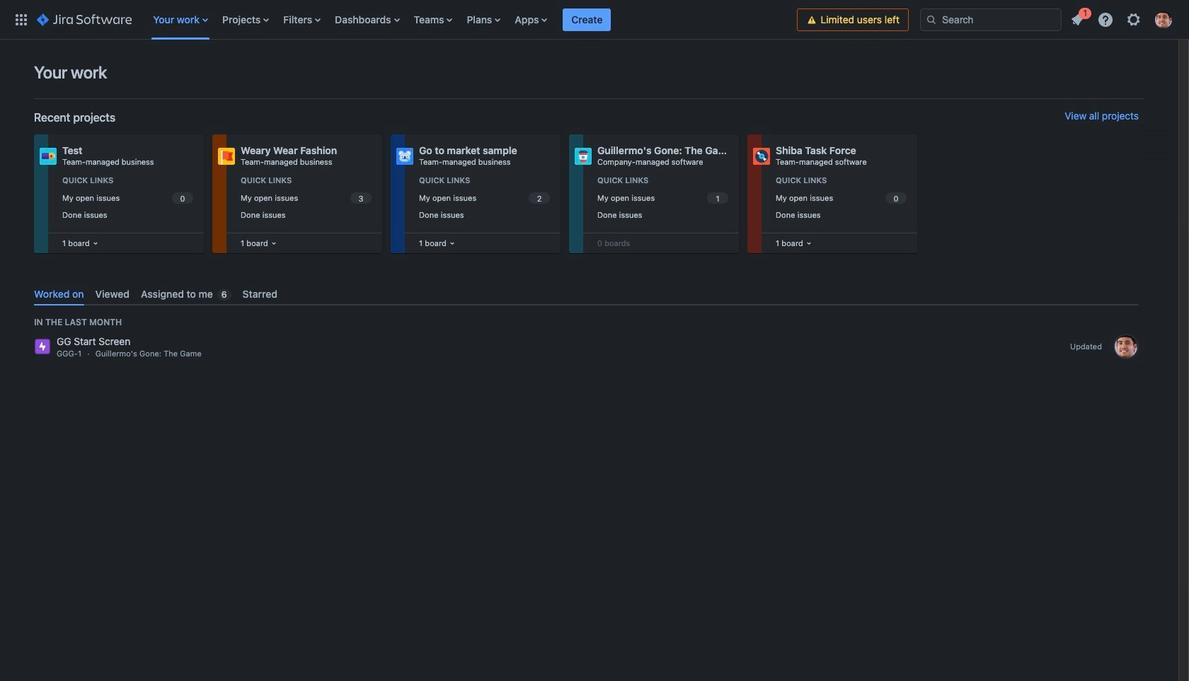 Task type: vqa. For each thing, say whether or not it's contained in the screenshot.
'9'
no



Task type: locate. For each thing, give the bounding box(es) containing it.
your profile and settings image
[[1156, 11, 1173, 28]]

list item
[[563, 0, 611, 39], [1065, 5, 1092, 31]]

0 horizontal spatial board image
[[268, 238, 280, 249]]

help image
[[1098, 11, 1115, 28]]

list
[[146, 0, 798, 39], [1065, 5, 1181, 32]]

1 board image from the left
[[268, 238, 280, 249]]

None search field
[[921, 8, 1062, 31]]

0 horizontal spatial list
[[146, 0, 798, 39]]

search image
[[926, 14, 938, 25]]

board image
[[268, 238, 280, 249], [447, 238, 458, 249], [804, 238, 815, 249]]

notifications image
[[1069, 11, 1086, 28]]

1 horizontal spatial board image
[[447, 238, 458, 249]]

2 horizontal spatial board image
[[804, 238, 815, 249]]

banner
[[0, 0, 1190, 40]]

jira software image
[[37, 11, 132, 28], [37, 11, 132, 28]]

1 horizontal spatial list item
[[1065, 5, 1092, 31]]

tab list
[[28, 283, 1145, 306]]



Task type: describe. For each thing, give the bounding box(es) containing it.
appswitcher icon image
[[13, 11, 30, 28]]

settings image
[[1126, 11, 1143, 28]]

board image
[[90, 238, 101, 249]]

Search field
[[921, 8, 1062, 31]]

0 horizontal spatial list item
[[563, 0, 611, 39]]

3 board image from the left
[[804, 238, 815, 249]]

primary element
[[8, 0, 798, 39]]

2 board image from the left
[[447, 238, 458, 249]]

1 horizontal spatial list
[[1065, 5, 1181, 32]]

list item inside list
[[1065, 5, 1092, 31]]



